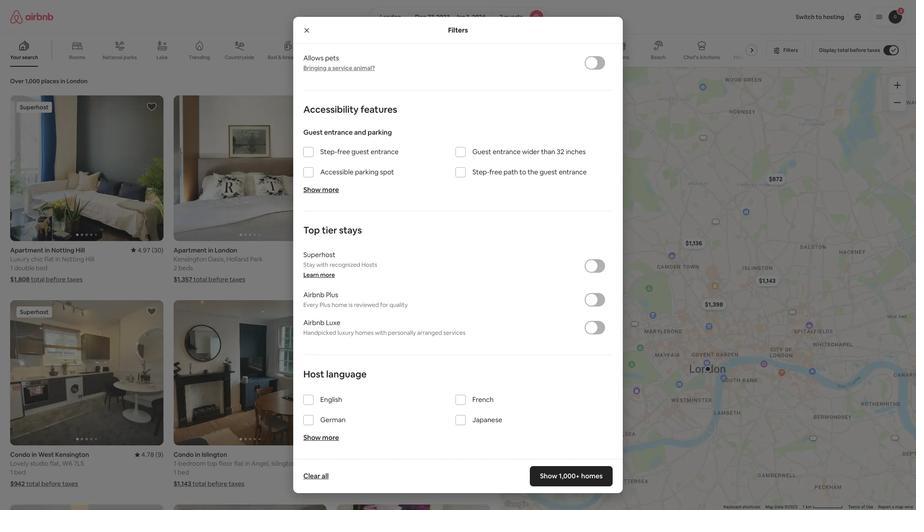 Task type: vqa. For each thing, say whether or not it's contained in the screenshot.
Accessibility Show more
yes



Task type: describe. For each thing, give the bounding box(es) containing it.
for
[[380, 301, 388, 309]]

total inside the condo in west kensington lovely studio flat, w6 7ls 1 bed $942 total before taxes
[[26, 480, 40, 488]]

path
[[504, 168, 518, 177]]

rooms
[[69, 54, 86, 61]]

(5)
[[319, 451, 327, 459]]

apartment in notting hill luxury chic flat in notting hill 1 double bed $1,808 total before taxes
[[10, 246, 94, 283]]

and
[[354, 128, 366, 137]]

before inside button
[[850, 47, 866, 54]]

0 vertical spatial parking
[[368, 128, 392, 137]]

new
[[314, 246, 327, 254]]

bed inside "group"
[[268, 54, 277, 61]]

luxury
[[10, 255, 30, 263]]

(30)
[[152, 246, 163, 254]]

2023
[[436, 13, 450, 21]]

0 horizontal spatial islington
[[202, 451, 227, 459]]

london down rooms
[[67, 77, 88, 85]]

2 guests button
[[492, 7, 547, 27]]

in inside the condo in west kensington lovely studio flat, w6 7ls 1 bed $942 total before taxes
[[32, 451, 37, 459]]

kensington for beds
[[174, 255, 207, 263]]

your
[[10, 54, 21, 61]]

services
[[443, 329, 466, 337]]

32
[[557, 148, 564, 156]]

condo in islington 1-bedroom top floor flat in angel, islington 1 bed $1,143 total before taxes
[[174, 451, 296, 488]]

cabins
[[613, 54, 629, 61]]

with inside superhost stay with recognized hosts learn more
[[317, 261, 328, 269]]

2024
[[472, 13, 486, 21]]

luxe
[[326, 319, 341, 328]]

style
[[383, 255, 396, 263]]

guest for guest entrance wider than 32 inches
[[472, 148, 491, 156]]

report a map error link
[[878, 505, 914, 510]]

&
[[278, 54, 282, 61]]

hosts
[[362, 261, 377, 269]]

london inside button
[[380, 13, 401, 21]]

1 vertical spatial parking
[[355, 168, 379, 177]]

london inside the ecofriendly 70s style summer house in north london 1 double bed
[[467, 255, 489, 263]]

host
[[303, 369, 324, 380]]

4.93 (15)
[[464, 451, 490, 459]]

pets
[[325, 54, 339, 63]]

trending
[[189, 54, 210, 61]]

guest entrance wider than 32 inches
[[472, 148, 586, 156]]

free for step-free path to the guest entrance
[[489, 168, 502, 177]]

taxes inside apartment in notting hill luxury chic flat in notting hill 1 double bed $1,808 total before taxes
[[67, 275, 83, 283]]

language
[[326, 369, 367, 380]]

1-
[[174, 460, 179, 468]]

show 1,000+ homes
[[540, 472, 603, 481]]

$1,143 button
[[755, 275, 780, 287]]

bed inside the condo in west kensington lovely studio flat, w6 7ls 1 bed $942 total before taxes
[[14, 469, 26, 477]]

google image
[[502, 500, 530, 511]]

tiny
[[569, 54, 579, 61]]

$872
[[769, 175, 783, 183]]

spot
[[380, 168, 394, 177]]

homes right tiny
[[580, 54, 596, 61]]

accessible
[[320, 168, 354, 177]]

©2023
[[785, 505, 797, 510]]

total inside apartment in notting hill luxury chic flat in notting hill 1 double bed $1,808 total before taxes
[[31, 275, 45, 283]]

70s
[[371, 255, 381, 263]]

taxes inside button
[[867, 47, 880, 54]]

bedroom
[[179, 460, 206, 468]]

show inside 'link'
[[540, 472, 557, 481]]

1 inside the condo in west kensington lovely studio flat, w6 7ls 1 bed $942 total before taxes
[[10, 469, 13, 477]]

$872 button
[[765, 173, 787, 185]]

4.6 out of 5 average rating,  5 reviews image
[[302, 451, 327, 459]]

amazing pools
[[322, 54, 357, 61]]

airbnb luxe handpicked luxury homes with personally arranged services
[[303, 319, 466, 337]]

tier
[[322, 224, 337, 236]]

french
[[472, 396, 494, 404]]

keyboard
[[724, 505, 741, 510]]

cancellation
[[388, 36, 420, 44]]

double inside the ecofriendly 70s style summer house in north london 1 double bed
[[341, 264, 361, 272]]

0 vertical spatial notting
[[51, 246, 74, 254]]

taxes inside "apartment in london kensington oasis, holland park 2 beds $1,357 total before taxes"
[[230, 275, 245, 283]]

offer
[[361, 36, 374, 44]]

1 km
[[803, 505, 813, 510]]

keyboard shortcuts
[[724, 505, 760, 510]]

add to wishlist: condo in west kensington image
[[146, 307, 157, 317]]

4.78 (9)
[[141, 451, 163, 459]]

4.93 out of 5 average rating,  15 reviews image
[[458, 451, 490, 459]]

allows pets bringing a service animal?
[[303, 54, 375, 72]]

airbnb for airbnb luxe
[[303, 319, 325, 328]]

show for host language
[[303, 434, 321, 443]]

1 inside the ecofriendly 70s style summer house in north london 1 double bed
[[337, 264, 340, 272]]

🏡
[[439, 460, 447, 468]]

clear all button
[[299, 468, 333, 485]]

entrance up spot
[[371, 148, 399, 156]]

dec 27, 2023 – jan 1, 2024
[[415, 13, 486, 21]]

0 horizontal spatial guest
[[352, 148, 369, 156]]

zoom out image
[[894, 99, 901, 106]]

bed inside apartment in st. john's wood kingsize bed flat with free parking 🏡
[[362, 460, 374, 468]]

more for accessibility
[[322, 186, 339, 194]]

1 inside apartment in notting hill luxury chic flat in notting hill 1 double bed $1,808 total before taxes
[[10, 264, 13, 272]]

historical homes
[[734, 54, 774, 61]]

taxes inside the condo in west kensington lovely studio flat, w6 7ls 1 bed $942 total before taxes
[[62, 480, 78, 488]]

before inside the condo in west kensington lovely studio flat, w6 7ls 1 bed $942 total before taxes
[[41, 480, 61, 488]]

personally
[[388, 329, 416, 337]]

total inside condo in islington 1-bedroom top floor flat in angel, islington 1 bed $1,143 total before taxes
[[193, 480, 206, 488]]

ecofriendly
[[337, 255, 370, 263]]

apartment inside apartment in st. john's wood kingsize bed flat with free parking 🏡
[[337, 451, 370, 459]]

airbnb plus every plus home is reviewed for quality
[[303, 291, 408, 309]]

27,
[[428, 13, 435, 21]]

with inside airbnb luxe handpicked luxury homes with personally arranged services
[[375, 329, 387, 337]]

lovely
[[10, 460, 29, 468]]

zoom in image
[[894, 82, 901, 89]]

1 inside button
[[803, 505, 805, 510]]

over
[[10, 77, 24, 85]]

w6
[[62, 460, 72, 468]]

dec
[[415, 13, 426, 21]]

kensington for 7ls
[[55, 451, 89, 459]]

wider
[[522, 148, 540, 156]]

arranged
[[417, 329, 442, 337]]

1 vertical spatial plus
[[320, 301, 330, 309]]

group containing national parks
[[0, 34, 774, 67]]

before inside apartment in notting hill luxury chic flat in notting hill 1 double bed $1,808 total before taxes
[[46, 275, 66, 283]]

show more button for accessibility
[[303, 186, 339, 194]]

kingsize
[[337, 460, 361, 468]]

in inside "apartment in london kensington oasis, holland park 2 beds $1,357 total before taxes"
[[208, 246, 213, 254]]

luxury
[[338, 329, 354, 337]]

airbnb for airbnb plus
[[303, 291, 325, 300]]

flat,
[[50, 460, 61, 468]]

homes inside airbnb luxe handpicked luxury homes with personally arranged services
[[355, 329, 374, 337]]

chef's kitchens
[[684, 54, 720, 61]]

4.93
[[464, 451, 477, 459]]

4.97 (30)
[[138, 246, 163, 254]]

stays for show
[[333, 36, 347, 44]]

park
[[250, 255, 263, 263]]

entrance left 'and'
[[324, 128, 353, 137]]

home
[[332, 301, 347, 309]]



Task type: locate. For each thing, give the bounding box(es) containing it.
airbnb inside the airbnb plus every plus home is reviewed for quality
[[303, 291, 325, 300]]

show 1,000+ homes link
[[530, 467, 613, 487]]

1 horizontal spatial guest
[[540, 168, 557, 177]]

before down 'top'
[[208, 480, 227, 488]]

apartment in st. john's wood kingsize bed flat with free parking 🏡
[[337, 451, 447, 468]]

1 vertical spatial show
[[303, 434, 321, 443]]

flat inside condo in islington 1-bedroom top floor flat in angel, islington 1 bed $1,143 total before taxes
[[234, 460, 244, 468]]

1 horizontal spatial with
[[375, 329, 387, 337]]

km
[[806, 505, 812, 510]]

airbnb inside airbnb luxe handpicked luxury homes with personally arranged services
[[303, 319, 325, 328]]

0 horizontal spatial bed
[[268, 54, 277, 61]]

more for host
[[322, 434, 339, 443]]

0 vertical spatial free
[[375, 36, 386, 44]]

with down superhost
[[317, 261, 328, 269]]

1 vertical spatial notting
[[62, 255, 84, 263]]

1 horizontal spatial guest
[[472, 148, 491, 156]]

2 vertical spatial show
[[540, 472, 557, 481]]

2 horizontal spatial with
[[387, 460, 400, 468]]

show more for accessibility
[[303, 186, 339, 194]]

london up oasis,
[[215, 246, 237, 254]]

house
[[423, 255, 441, 263]]

apartment up beds
[[174, 246, 207, 254]]

with left personally
[[375, 329, 387, 337]]

(15)
[[479, 451, 490, 459]]

add to wishlist: apartment in notting hill image
[[146, 102, 157, 112]]

show for accessibility features
[[303, 186, 321, 194]]

bed inside the ecofriendly 70s style summer house in north london 1 double bed
[[363, 264, 374, 272]]

plus right every
[[320, 301, 330, 309]]

guest right the
[[540, 168, 557, 177]]

bringing
[[303, 64, 327, 72]]

before inside "apartment in london kensington oasis, holland park 2 beds $1,357 total before taxes"
[[209, 275, 228, 283]]

london inside "apartment in london kensington oasis, holland park 2 beds $1,357 total before taxes"
[[215, 246, 237, 254]]

add to wishlist: condo in islington image
[[310, 307, 320, 317]]

1 horizontal spatial islington
[[271, 460, 296, 468]]

1 horizontal spatial hill
[[85, 255, 94, 263]]

double inside apartment in notting hill luxury chic flat in notting hill 1 double bed $1,808 total before taxes
[[14, 264, 34, 272]]

0 vertical spatial bed
[[268, 54, 277, 61]]

step- up accessible at the left top of page
[[320, 148, 337, 156]]

$1,398 button
[[701, 299, 727, 310]]

oasis,
[[208, 255, 225, 263]]

0 horizontal spatial kensington
[[55, 451, 89, 459]]

–
[[451, 13, 454, 21]]

2 horizontal spatial free
[[489, 168, 502, 177]]

chic
[[31, 255, 43, 263]]

1 horizontal spatial bed
[[362, 460, 374, 468]]

1 inside condo in islington 1-bedroom top floor flat in angel, islington 1 bed $1,143 total before taxes
[[174, 469, 176, 477]]

flat inside apartment in notting hill luxury chic flat in notting hill 1 double bed $1,808 total before taxes
[[44, 255, 54, 263]]

step- left path
[[472, 168, 489, 177]]

0 horizontal spatial apartment
[[10, 246, 43, 254]]

report a map error
[[878, 505, 914, 510]]

total right "$1,808"
[[31, 275, 45, 283]]

condo for lovely
[[10, 451, 30, 459]]

of
[[861, 505, 865, 510]]

1 vertical spatial guest
[[540, 168, 557, 177]]

floor
[[219, 460, 233, 468]]

countryside
[[225, 54, 254, 61]]

1 vertical spatial a
[[892, 505, 894, 510]]

new place to stay image
[[307, 246, 327, 254]]

guest entrance and parking
[[303, 128, 392, 137]]

in
[[60, 77, 65, 85], [45, 246, 50, 254], [208, 246, 213, 254], [55, 255, 60, 263], [442, 255, 447, 263], [32, 451, 37, 459], [195, 451, 200, 459], [372, 451, 377, 459], [245, 460, 250, 468]]

bed down 1- on the bottom of the page
[[178, 469, 189, 477]]

1
[[10, 264, 13, 272], [337, 264, 340, 272], [10, 469, 13, 477], [174, 469, 176, 477], [803, 505, 805, 510]]

1 vertical spatial airbnb
[[303, 319, 325, 328]]

2 vertical spatial with
[[387, 460, 400, 468]]

1 vertical spatial $1,143
[[174, 480, 191, 488]]

condo inside condo in islington 1-bedroom top floor flat in angel, islington 1 bed $1,143 total before taxes
[[174, 451, 194, 459]]

kensington
[[174, 255, 207, 263], [55, 451, 89, 459]]

stay
[[303, 261, 315, 269]]

step- for step-free path to the guest entrance
[[472, 168, 489, 177]]

a inside allows pets bringing a service animal?
[[328, 64, 331, 72]]

parking left spot
[[355, 168, 379, 177]]

1 vertical spatial kensington
[[55, 451, 89, 459]]

1 horizontal spatial flat
[[234, 460, 244, 468]]

kensington up beds
[[174, 255, 207, 263]]

0 horizontal spatial hill
[[76, 246, 85, 254]]

bed down lovely
[[14, 469, 26, 477]]

show down accessible at the left top of page
[[303, 186, 321, 194]]

1 vertical spatial step-
[[472, 168, 489, 177]]

1 vertical spatial show more button
[[303, 434, 339, 443]]

0 vertical spatial $1,143
[[759, 277, 776, 285]]

condo for bedroom
[[174, 451, 194, 459]]

data
[[775, 505, 784, 510]]

$1,143 inside condo in islington 1-bedroom top floor flat in angel, islington 1 bed $1,143 total before taxes
[[174, 480, 191, 488]]

2 vertical spatial more
[[322, 434, 339, 443]]

plus
[[326, 291, 338, 300], [320, 301, 330, 309]]

airbnb up every
[[303, 291, 325, 300]]

2 vertical spatial free
[[489, 168, 502, 177]]

guest
[[303, 128, 323, 137], [472, 148, 491, 156]]

1 double from the left
[[14, 264, 34, 272]]

reviewed
[[354, 301, 379, 309]]

more down accessible at the left top of page
[[322, 186, 339, 194]]

apartment inside "apartment in london kensington oasis, holland park 2 beds $1,357 total before taxes"
[[174, 246, 207, 254]]

free right offer
[[375, 36, 386, 44]]

display
[[819, 47, 837, 54]]

london right north
[[467, 255, 489, 263]]

places
[[41, 77, 59, 85]]

$1,296 button
[[595, 288, 621, 300]]

a down pets
[[328, 64, 331, 72]]

flat right the chic
[[44, 255, 54, 263]]

1 horizontal spatial a
[[892, 505, 894, 510]]

filters dialog
[[293, 0, 623, 494]]

total down bedroom
[[193, 480, 206, 488]]

0 vertical spatial with
[[317, 261, 328, 269]]

bed left & on the top
[[268, 54, 277, 61]]

stays right tier
[[339, 224, 362, 236]]

1 horizontal spatial step-
[[472, 168, 489, 177]]

homes right historical
[[758, 54, 774, 61]]

free left path
[[489, 168, 502, 177]]

0 vertical spatial 2
[[500, 13, 503, 21]]

in inside the ecofriendly 70s style summer house in north london 1 double bed
[[442, 255, 447, 263]]

amazing
[[322, 54, 343, 61]]

2 airbnb from the top
[[303, 319, 325, 328]]

0 vertical spatial stays
[[333, 36, 347, 44]]

more inside superhost stay with recognized hosts learn more
[[320, 271, 335, 279]]

4.78 out of 5 average rating,  9 reviews image
[[135, 451, 163, 459]]

than
[[541, 148, 555, 156]]

kensington up w6
[[55, 451, 89, 459]]

more down german
[[322, 434, 339, 443]]

0 vertical spatial islington
[[202, 451, 227, 459]]

features
[[361, 104, 397, 115]]

bed inside apartment in notting hill luxury chic flat in notting hill 1 double bed $1,808 total before taxes
[[36, 264, 47, 272]]

homes inside 'link'
[[581, 472, 603, 481]]

0 vertical spatial kensington
[[174, 255, 207, 263]]

parking right 'and'
[[368, 128, 392, 137]]

0 horizontal spatial a
[[328, 64, 331, 72]]

report
[[878, 505, 891, 510]]

0 vertical spatial guest
[[352, 148, 369, 156]]

4.97
[[138, 246, 150, 254]]

map data ©2023
[[765, 505, 797, 510]]

islington up 'top'
[[202, 451, 227, 459]]

1 vertical spatial free
[[337, 148, 350, 156]]

national parks
[[103, 54, 137, 61]]

before right "$1,808"
[[46, 275, 66, 283]]

1,
[[467, 13, 471, 21]]

group
[[0, 34, 774, 67], [10, 96, 163, 241], [174, 96, 327, 241], [337, 96, 643, 241], [10, 300, 163, 446], [174, 300, 327, 446], [337, 300, 490, 446], [10, 505, 163, 511], [174, 505, 327, 511], [337, 505, 490, 511]]

1 horizontal spatial kensington
[[174, 255, 207, 263]]

0 horizontal spatial flat
[[44, 255, 54, 263]]

clear all
[[303, 472, 329, 481]]

with down john's
[[387, 460, 400, 468]]

before right display
[[850, 47, 866, 54]]

1 km button
[[800, 505, 846, 511]]

0 vertical spatial flat
[[44, 255, 54, 263]]

double down luxury
[[14, 264, 34, 272]]

1 vertical spatial hill
[[85, 255, 94, 263]]

show more for host
[[303, 434, 339, 443]]

every
[[303, 301, 318, 309]]

homes right 1,000+
[[581, 472, 603, 481]]

bed left flat
[[362, 460, 374, 468]]

1 show more from the top
[[303, 186, 339, 194]]

kensington inside "apartment in london kensington oasis, holland park 2 beds $1,357 total before taxes"
[[174, 255, 207, 263]]

0 vertical spatial a
[[328, 64, 331, 72]]

1 vertical spatial flat
[[234, 460, 244, 468]]

apartment inside apartment in notting hill luxury chic flat in notting hill 1 double bed $1,808 total before taxes
[[10, 246, 43, 254]]

total right display
[[838, 47, 849, 54]]

top
[[207, 460, 217, 468]]

show more down accessible at the left top of page
[[303, 186, 339, 194]]

1,000+
[[559, 472, 580, 481]]

total right $942
[[26, 480, 40, 488]]

clear
[[303, 472, 320, 481]]

step-free guest entrance
[[320, 148, 399, 156]]

taxes inside condo in islington 1-bedroom top floor flat in angel, islington 1 bed $1,143 total before taxes
[[229, 480, 244, 488]]

plus up home in the left of the page
[[326, 291, 338, 300]]

allows
[[303, 54, 324, 63]]

1 vertical spatial 2
[[174, 264, 177, 272]]

stays for tier
[[339, 224, 362, 236]]

islington right angel,
[[271, 460, 296, 468]]

2 show more from the top
[[303, 434, 339, 443]]

1 horizontal spatial 2
[[500, 13, 503, 21]]

$1,398
[[705, 301, 723, 308]]

bed
[[36, 264, 47, 272], [363, 264, 374, 272], [14, 469, 26, 477], [178, 469, 189, 477]]

$1,136
[[686, 240, 702, 247]]

0 horizontal spatial free
[[337, 148, 350, 156]]

apartment for apartment in notting hill
[[10, 246, 43, 254]]

all
[[322, 472, 329, 481]]

1 vertical spatial bed
[[362, 460, 374, 468]]

stays left that
[[333, 36, 347, 44]]

2 condo from the left
[[174, 451, 194, 459]]

1 vertical spatial show more
[[303, 434, 339, 443]]

0 vertical spatial guest
[[303, 128, 323, 137]]

1 horizontal spatial double
[[341, 264, 361, 272]]

london button
[[370, 7, 408, 27]]

0 horizontal spatial condo
[[10, 451, 30, 459]]

$942
[[10, 480, 25, 488]]

bed inside condo in islington 1-bedroom top floor flat in angel, islington 1 bed $1,143 total before taxes
[[178, 469, 189, 477]]

apartment up luxury
[[10, 246, 43, 254]]

0 vertical spatial airbnb
[[303, 291, 325, 300]]

show more up (5)
[[303, 434, 339, 443]]

jan
[[455, 13, 465, 21]]

0 vertical spatial plus
[[326, 291, 338, 300]]

beach
[[651, 54, 666, 61]]

0 horizontal spatial double
[[14, 264, 34, 272]]

japanese
[[472, 416, 502, 425]]

2 double from the left
[[341, 264, 361, 272]]

apartment up 'kingsize'
[[337, 451, 370, 459]]

st.
[[378, 451, 386, 459]]

1 horizontal spatial free
[[375, 36, 386, 44]]

1 airbnb from the top
[[303, 291, 325, 300]]

step-free path to the guest entrance
[[472, 168, 587, 177]]

1 condo from the left
[[10, 451, 30, 459]]

tiny homes
[[569, 54, 596, 61]]

1 vertical spatial more
[[320, 271, 335, 279]]

total inside "apartment in london kensington oasis, holland park 2 beds $1,357 total before taxes"
[[194, 275, 207, 283]]

bed
[[268, 54, 277, 61], [362, 460, 374, 468]]

1 show more button from the top
[[303, 186, 339, 194]]

1 vertical spatial islington
[[271, 460, 296, 468]]

free for step-free guest entrance
[[337, 148, 350, 156]]

wood
[[408, 451, 426, 459]]

inches
[[566, 148, 586, 156]]

display total before taxes button
[[812, 40, 906, 60]]

0 horizontal spatial guest
[[303, 128, 323, 137]]

condo up 1- on the bottom of the page
[[174, 451, 194, 459]]

none search field containing london
[[370, 7, 547, 27]]

step- for step-free guest entrance
[[320, 148, 337, 156]]

2 left guests
[[500, 13, 503, 21]]

john's
[[387, 451, 407, 459]]

show more button down accessible at the left top of page
[[303, 186, 339, 194]]

search
[[22, 54, 38, 61]]

$1,143 inside button
[[759, 277, 776, 285]]

summer
[[398, 255, 422, 263]]

guest down 'and'
[[352, 148, 369, 156]]

2 inside "apartment in london kensington oasis, holland park 2 beds $1,357 total before taxes"
[[174, 264, 177, 272]]

condo inside the condo in west kensington lovely studio flat, w6 7ls 1 bed $942 total before taxes
[[10, 451, 30, 459]]

free down guest entrance and parking
[[337, 148, 350, 156]]

airbnb down the add to wishlist: condo in islington 'image'
[[303, 319, 325, 328]]

0 vertical spatial show
[[303, 186, 321, 194]]

show up "4.6"
[[303, 434, 321, 443]]

remove from wishlist: apartment in london image
[[310, 102, 320, 112]]

london up cancellation
[[380, 13, 401, 21]]

total inside button
[[838, 47, 849, 54]]

west
[[38, 451, 54, 459]]

service
[[332, 64, 352, 72]]

parks
[[124, 54, 137, 61]]

1 down luxury
[[10, 264, 13, 272]]

1 down lovely
[[10, 469, 13, 477]]

total right $1,357
[[194, 275, 207, 283]]

0 horizontal spatial with
[[317, 261, 328, 269]]

display total before taxes
[[819, 47, 880, 54]]

notting
[[51, 246, 74, 254], [62, 255, 84, 263]]

google map
showing 25 stays. including 1 saved stay. region
[[500, 67, 916, 511]]

4.78
[[141, 451, 154, 459]]

angel,
[[251, 460, 270, 468]]

2 show more button from the top
[[303, 434, 339, 443]]

a left map
[[892, 505, 894, 510]]

1 down 1- on the bottom of the page
[[174, 469, 176, 477]]

2 horizontal spatial apartment
[[337, 451, 370, 459]]

(9)
[[156, 451, 163, 459]]

before down oasis,
[[209, 275, 228, 283]]

2 left beds
[[174, 264, 177, 272]]

bed down 70s
[[363, 264, 374, 272]]

parking
[[416, 460, 437, 468]]

0 horizontal spatial $1,143
[[174, 480, 191, 488]]

chef's
[[684, 54, 699, 61]]

4.97 out of 5 average rating,  30 reviews image
[[131, 246, 163, 254]]

show more button for host
[[303, 434, 339, 443]]

flat right floor
[[234, 460, 244, 468]]

more right learn
[[320, 271, 335, 279]]

with inside apartment in st. john's wood kingsize bed flat with free parking 🏡
[[387, 460, 400, 468]]

1 vertical spatial guest
[[472, 148, 491, 156]]

bed down the chic
[[36, 264, 47, 272]]

profile element
[[557, 0, 906, 34]]

homes right the luxury
[[355, 329, 374, 337]]

condo up lovely
[[10, 451, 30, 459]]

show more button up (5)
[[303, 434, 339, 443]]

apartment in london kensington oasis, holland park 2 beds $1,357 total before taxes
[[174, 246, 263, 283]]

accessible parking spot
[[320, 168, 394, 177]]

bed & breakfasts
[[268, 54, 308, 61]]

1 horizontal spatial condo
[[174, 451, 194, 459]]

accessibility features
[[303, 104, 397, 115]]

use
[[866, 505, 873, 510]]

double down ecofriendly
[[341, 264, 361, 272]]

0 vertical spatial show more
[[303, 186, 339, 194]]

stays
[[333, 36, 347, 44], [339, 224, 362, 236]]

entrance down inches
[[559, 168, 587, 177]]

1 vertical spatial with
[[375, 329, 387, 337]]

top
[[303, 224, 320, 236]]

0 vertical spatial hill
[[76, 246, 85, 254]]

in inside apartment in st. john's wood kingsize bed flat with free parking 🏡
[[372, 451, 377, 459]]

2 inside button
[[500, 13, 503, 21]]

learn
[[303, 271, 319, 279]]

guest for guest entrance and parking
[[303, 128, 323, 137]]

historical
[[734, 54, 756, 61]]

double
[[14, 264, 34, 272], [341, 264, 361, 272]]

0 vertical spatial show more button
[[303, 186, 339, 194]]

0 vertical spatial more
[[322, 186, 339, 194]]

1 down ecofriendly
[[337, 264, 340, 272]]

None search field
[[370, 7, 547, 27]]

1 horizontal spatial $1,143
[[759, 277, 776, 285]]

entrance up path
[[493, 148, 521, 156]]

1 left km
[[803, 505, 805, 510]]

0 vertical spatial step-
[[320, 148, 337, 156]]

show
[[303, 186, 321, 194], [303, 434, 321, 443], [540, 472, 557, 481]]

0 horizontal spatial 2
[[174, 264, 177, 272]]

1 vertical spatial stays
[[339, 224, 362, 236]]

over 1,000 places in london
[[10, 77, 88, 85]]

to
[[520, 168, 526, 177]]

before inside condo in islington 1-bedroom top floor flat in angel, islington 1 bed $1,143 total before taxes
[[208, 480, 227, 488]]

show left 1,000+
[[540, 472, 557, 481]]

0 horizontal spatial step-
[[320, 148, 337, 156]]

apartment for apartment in london
[[174, 246, 207, 254]]

1 horizontal spatial apartment
[[174, 246, 207, 254]]

kensington inside the condo in west kensington lovely studio flat, w6 7ls 1 bed $942 total before taxes
[[55, 451, 89, 459]]

before down flat,
[[41, 480, 61, 488]]



